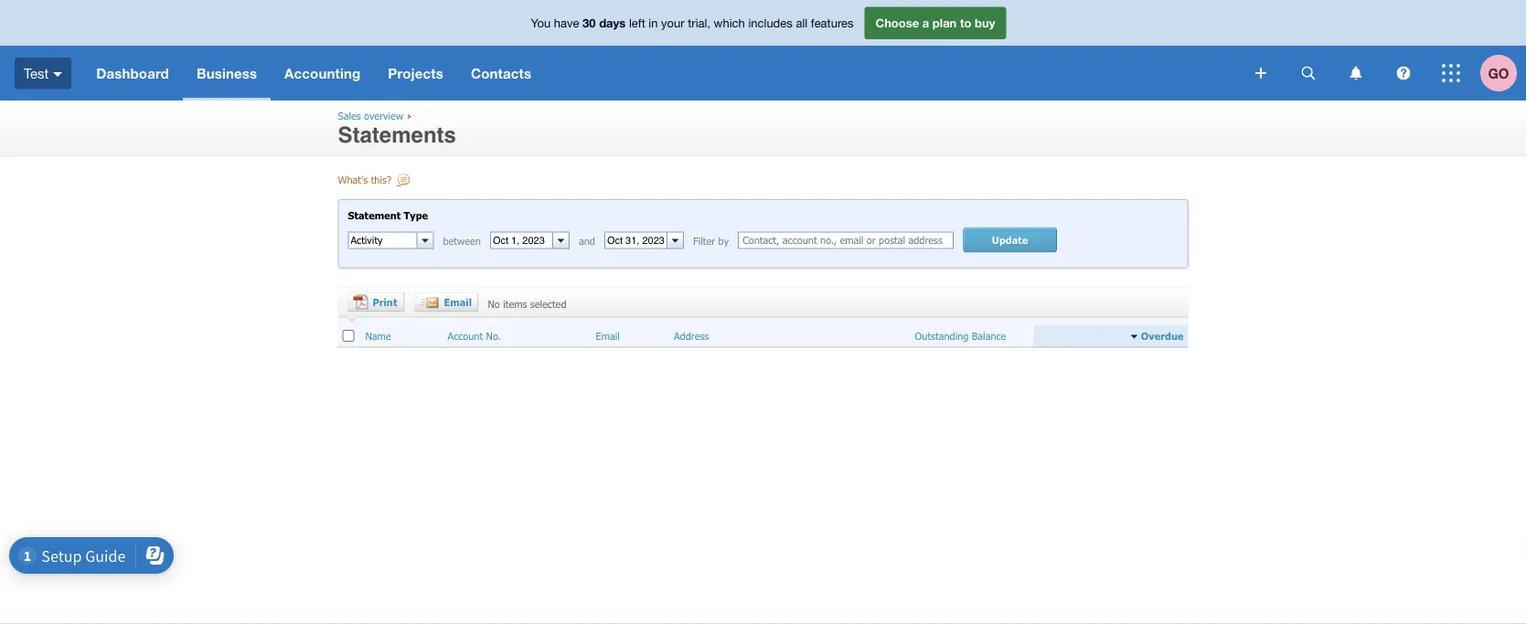 Task type: describe. For each thing, give the bounding box(es) containing it.
you
[[531, 16, 551, 30]]

filter
[[693, 234, 715, 247]]

a
[[923, 16, 929, 30]]

account no. link
[[448, 330, 501, 343]]

choose
[[876, 16, 919, 30]]

trial,
[[688, 16, 711, 30]]

test button
[[0, 46, 83, 101]]

in
[[649, 16, 658, 30]]

to
[[960, 16, 972, 30]]

business
[[197, 65, 257, 81]]

0 horizontal spatial svg image
[[1256, 68, 1267, 79]]

this?
[[371, 174, 392, 186]]

accounting
[[285, 65, 361, 81]]

days
[[599, 16, 626, 30]]

dashboard
[[96, 65, 169, 81]]

update link
[[963, 227, 1057, 253]]

by
[[718, 234, 729, 247]]

sales
[[338, 110, 361, 122]]

print
[[373, 296, 397, 308]]

email for the bottommost the email link
[[596, 330, 620, 342]]

buy
[[975, 16, 995, 30]]

0 horizontal spatial email link
[[414, 292, 479, 312]]

svg image inside the 'test' popup button
[[53, 72, 62, 77]]

no
[[488, 298, 500, 310]]

have
[[554, 16, 579, 30]]

and
[[579, 234, 595, 247]]

statement type
[[348, 209, 428, 222]]

print link
[[347, 292, 405, 312]]

includes
[[748, 16, 793, 30]]

contacts
[[471, 65, 532, 81]]

what's this? link
[[338, 174, 413, 190]]

items
[[503, 298, 527, 310]]

›
[[407, 110, 411, 122]]

you have 30 days left in your trial, which includes all features
[[531, 16, 854, 30]]

update
[[992, 233, 1028, 246]]

address link
[[674, 330, 709, 343]]

filter by
[[693, 234, 729, 247]]

account
[[448, 330, 483, 342]]

1 vertical spatial email link
[[596, 330, 620, 343]]

outstanding balance
[[915, 330, 1006, 342]]

selected
[[530, 298, 567, 310]]

no.
[[486, 330, 501, 342]]

your
[[661, 16, 685, 30]]

outstanding balance link
[[915, 330, 1006, 343]]



Task type: locate. For each thing, give the bounding box(es) containing it.
no items selected
[[488, 298, 567, 310]]

test
[[24, 65, 49, 81]]

type
[[404, 209, 428, 222]]

Contact, account no., email or postal address text field
[[738, 232, 954, 249]]

business button
[[183, 46, 271, 101]]

which
[[714, 16, 745, 30]]

banner containing dashboard
[[0, 0, 1526, 101]]

email for left the email link
[[444, 296, 472, 308]]

30
[[583, 16, 596, 30]]

email link up 'account'
[[414, 292, 479, 312]]

outstanding
[[915, 330, 969, 342]]

name
[[365, 330, 391, 342]]

left
[[629, 16, 645, 30]]

plan
[[933, 16, 957, 30]]

statement
[[348, 209, 401, 222]]

1 horizontal spatial email link
[[596, 330, 620, 343]]

None text field
[[349, 233, 417, 248], [491, 233, 552, 248], [349, 233, 417, 248], [491, 233, 552, 248]]

svg image
[[1302, 66, 1316, 80], [1256, 68, 1267, 79]]

navigation
[[83, 46, 1243, 101]]

features
[[811, 16, 854, 30]]

projects
[[388, 65, 444, 81]]

email link left 'address' link at the left bottom of the page
[[596, 330, 620, 343]]

0 vertical spatial email
[[444, 296, 472, 308]]

address
[[674, 330, 709, 342]]

0 vertical spatial email link
[[414, 292, 479, 312]]

navigation containing dashboard
[[83, 46, 1243, 101]]

what's this?
[[338, 174, 392, 186]]

balance
[[972, 330, 1006, 342]]

navigation inside banner
[[83, 46, 1243, 101]]

projects button
[[374, 46, 457, 101]]

go button
[[1481, 46, 1526, 101]]

statements
[[338, 122, 456, 147]]

1 vertical spatial email
[[596, 330, 620, 342]]

banner
[[0, 0, 1526, 101]]

email
[[444, 296, 472, 308], [596, 330, 620, 342]]

overdue
[[1141, 330, 1184, 342]]

email up 'account'
[[444, 296, 472, 308]]

choose a plan to buy
[[876, 16, 995, 30]]

None text field
[[605, 233, 667, 248]]

accounting button
[[271, 46, 374, 101]]

all
[[796, 16, 808, 30]]

1 horizontal spatial svg image
[[1302, 66, 1316, 80]]

sales overview › statements
[[338, 110, 456, 147]]

name link
[[365, 330, 391, 343]]

sales overview link
[[338, 110, 403, 122]]

svg image
[[1442, 64, 1461, 82], [1350, 66, 1362, 80], [1397, 66, 1411, 80], [53, 72, 62, 77]]

None checkbox
[[343, 330, 354, 342]]

contacts button
[[457, 46, 545, 101]]

email left address
[[596, 330, 620, 342]]

dashboard link
[[83, 46, 183, 101]]

email link
[[414, 292, 479, 312], [596, 330, 620, 343]]

overview
[[364, 110, 403, 122]]

account no.
[[448, 330, 501, 342]]

go
[[1488, 65, 1510, 81]]

what's
[[338, 174, 368, 186]]

between
[[443, 234, 481, 247]]

0 horizontal spatial email
[[444, 296, 472, 308]]

1 horizontal spatial email
[[596, 330, 620, 342]]

overdue link
[[1138, 330, 1184, 343]]



Task type: vqa. For each thing, say whether or not it's contained in the screenshot.
GO popup button
yes



